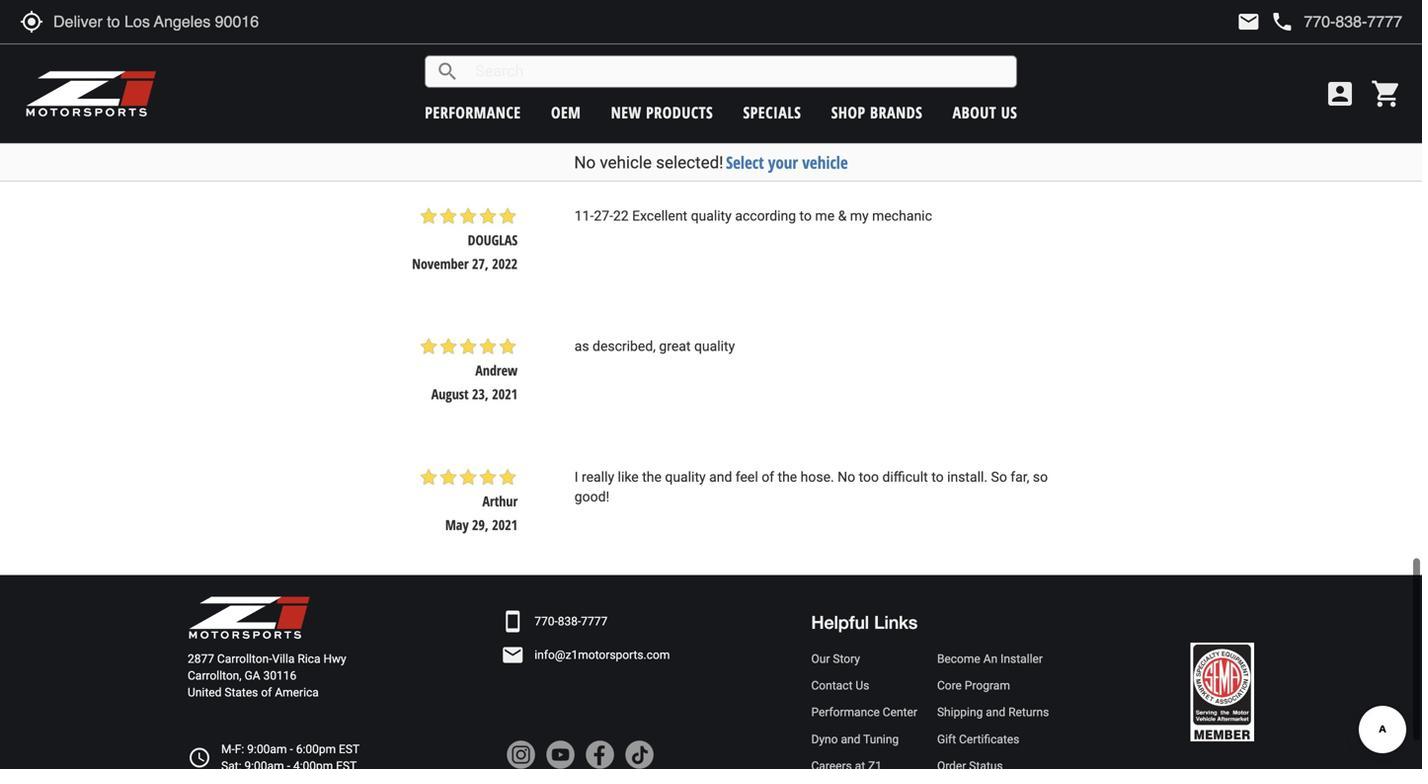 Task type: locate. For each thing, give the bounding box(es) containing it.
tiktok link image
[[624, 740, 654, 769]]

new
[[611, 102, 642, 123]]

specials
[[743, 102, 801, 123]]

30116
[[263, 669, 297, 683]]

brands
[[870, 102, 923, 123]]

8,
[[478, 124, 489, 142]]

youtube link image
[[545, 740, 575, 769]]

an
[[983, 652, 998, 666]]

2021 inside star star star star star arthur may 29, 2021
[[492, 516, 518, 534]]

mail link
[[1237, 10, 1260, 34]]

so
[[991, 469, 1007, 485]]

no up 11-
[[574, 153, 596, 172]]

dyno
[[811, 733, 838, 746]]

1 2021 from the top
[[492, 385, 518, 404]]

our story
[[811, 652, 860, 666]]

quality right excellent
[[691, 208, 732, 224]]

1 horizontal spatial great
[[659, 338, 691, 355]]

2 the from the left
[[778, 469, 797, 485]]

0 vertical spatial quality
[[691, 208, 732, 224]]

quality right like
[[665, 469, 706, 485]]

1 horizontal spatial no
[[838, 469, 855, 485]]

2021 right "23,"
[[492, 385, 518, 404]]

7777
[[581, 615, 608, 628]]

as described, great quality
[[575, 338, 735, 355]]

0 horizontal spatial the
[[642, 469, 662, 485]]

to left install. on the bottom right of page
[[931, 469, 944, 485]]

0 horizontal spatial us
[[856, 679, 869, 693]]

us for contact us
[[856, 679, 869, 693]]

i
[[575, 469, 578, 485]]

facebook link image
[[585, 740, 615, 769]]

z1 motorsports logo image
[[25, 69, 157, 119]]

2021 inside star star star star star andrew august 23, 2021
[[492, 385, 518, 404]]

about us
[[953, 102, 1017, 123]]

shipping
[[937, 706, 983, 720]]

1 horizontal spatial vehicle
[[802, 151, 848, 174]]

and right dyno
[[841, 733, 861, 746]]

performance
[[425, 102, 521, 123]]

6:00pm
[[296, 743, 336, 756]]

27,
[[472, 254, 489, 273]]

of right feel
[[762, 469, 774, 485]]

quality right described, in the top of the page
[[694, 338, 735, 355]]

feel
[[736, 469, 758, 485]]

0 horizontal spatial to
[[799, 208, 812, 224]]

&
[[838, 208, 847, 224]]

no left too
[[838, 469, 855, 485]]

0 horizontal spatial of
[[261, 686, 272, 700]]

star star star star star arthur may 29, 2021
[[419, 468, 518, 534]]

no
[[574, 153, 596, 172], [838, 469, 855, 485]]

worries
[[975, 77, 1020, 93]]

info@z1motorsports.com
[[535, 648, 670, 662]]

0 horizontal spatial vehicle
[[600, 153, 652, 172]]

0 vertical spatial us
[[1001, 102, 1017, 123]]

29,
[[472, 516, 489, 534]]

no inside i really like the quality and feel of the hose. no too difficult to install. so far, so good!
[[838, 469, 855, 485]]

23,
[[472, 385, 489, 404]]

tuning
[[863, 733, 899, 746]]

22
[[613, 208, 629, 224]]

i really like the quality and feel of the hose. no too difficult to install. so far, so good!
[[575, 469, 1048, 505]]

of down 30116
[[261, 686, 272, 700]]

about
[[953, 102, 997, 123]]

excellent
[[632, 208, 687, 224]]

center
[[883, 706, 917, 720]]

certificates
[[959, 733, 1019, 746]]

program
[[965, 679, 1010, 693]]

to
[[799, 208, 812, 224], [931, 469, 944, 485]]

us down worries on the top of the page
[[1001, 102, 1017, 123]]

great
[[625, 77, 656, 93], [659, 338, 691, 355]]

0 vertical spatial no
[[574, 153, 596, 172]]

to inside i really like the quality and feel of the hose. no too difficult to install. so far, so good!
[[931, 469, 944, 485]]

helpful links
[[811, 612, 918, 633]]

the left hose. at the right bottom
[[778, 469, 797, 485]]

1 horizontal spatial to
[[931, 469, 944, 485]]

1 vertical spatial of
[[261, 686, 272, 700]]

phone
[[1270, 10, 1294, 34]]

of
[[762, 469, 774, 485], [261, 686, 272, 700]]

1 horizontal spatial the
[[778, 469, 797, 485]]

as
[[575, 338, 589, 355]]

great right described, in the top of the page
[[659, 338, 691, 355]]

dyno and tuning
[[811, 733, 899, 746]]

my
[[850, 208, 869, 224]]

select
[[726, 151, 764, 174]]

0 vertical spatial 2021
[[492, 385, 518, 404]]

mechanic
[[872, 208, 932, 224]]

helpful
[[811, 612, 869, 633]]

and down "core program" link
[[986, 706, 1006, 720]]

27-
[[594, 208, 613, 224]]

0 horizontal spatial great
[[625, 77, 656, 93]]

great up new on the top left of the page
[[625, 77, 656, 93]]

1 vertical spatial 2021
[[492, 516, 518, 534]]

1 vertical spatial us
[[856, 679, 869, 693]]

quality inside i really like the quality and feel of the hose. no too difficult to install. so far, so good!
[[665, 469, 706, 485]]

1 vertical spatial quality
[[694, 338, 735, 355]]

z1 company logo image
[[188, 595, 311, 641]]

f:
[[235, 743, 244, 756]]

us down 'our story' link
[[856, 679, 869, 693]]

described,
[[593, 338, 656, 355]]

become an installer
[[937, 652, 1043, 666]]

new products link
[[611, 102, 713, 123]]

so
[[1033, 469, 1048, 485]]

to left me at the right
[[799, 208, 812, 224]]

0 horizontal spatial no
[[574, 153, 596, 172]]

1 vertical spatial great
[[659, 338, 691, 355]]

2 vertical spatial quality
[[665, 469, 706, 485]]

shipping and returns link
[[937, 704, 1049, 721]]

1 horizontal spatial us
[[1001, 102, 1017, 123]]

vehicle right your
[[802, 151, 848, 174]]

really
[[582, 469, 614, 485]]

vehicle down new on the top left of the page
[[600, 153, 652, 172]]

august
[[431, 385, 469, 404]]

0 vertical spatial of
[[762, 469, 774, 485]]

phone link
[[1270, 10, 1402, 34]]

the right like
[[642, 469, 662, 485]]

smartphone 770-838-7777
[[501, 610, 608, 633]]

2 2021 from the top
[[492, 516, 518, 534]]

become
[[937, 652, 980, 666]]

hwy
[[323, 652, 346, 666]]

email
[[501, 643, 525, 667]]

us for about us
[[1001, 102, 1017, 123]]

0 vertical spatial to
[[799, 208, 812, 224]]

and left feel
[[709, 469, 732, 485]]

2021 for star star star star star andrew august 23, 2021
[[492, 385, 518, 404]]

2021
[[492, 385, 518, 404], [492, 516, 518, 534]]

-
[[290, 743, 293, 756]]

2021 for star star star star star arthur may 29, 2021
[[492, 516, 518, 534]]

1 horizontal spatial of
[[762, 469, 774, 485]]

oem link
[[551, 102, 581, 123]]

our
[[811, 652, 830, 666]]

2021 down arthur
[[492, 516, 518, 534]]

shop
[[831, 102, 866, 123]]

2877
[[188, 652, 214, 666]]

rica
[[298, 652, 320, 666]]

1 vertical spatial no
[[838, 469, 855, 485]]

1 vertical spatial to
[[931, 469, 944, 485]]

returns
[[1008, 706, 1049, 720]]

quality for star star star star star arthur may 29, 2021
[[665, 469, 706, 485]]

vehicle
[[802, 151, 848, 174], [600, 153, 652, 172]]



Task type: vqa. For each thing, say whether or not it's contained in the screenshot.
Z1 License Plate Frame star star star star star_half (28) $5's (28)
no



Task type: describe. For each thing, give the bounding box(es) containing it.
0 vertical spatial great
[[625, 77, 656, 93]]

links
[[874, 612, 918, 633]]

smartphone
[[501, 610, 525, 633]]

of inside 2877 carrollton-villa rica hwy carrollton, ga 30116 united states of america
[[261, 686, 272, 700]]

performance
[[811, 706, 880, 720]]

star star star star star bradley june 8, 2023
[[419, 76, 518, 142]]

11-27-22 excellent quality according to me & my mechanic
[[575, 208, 932, 224]]

and up products
[[660, 77, 683, 93]]

up
[[730, 77, 745, 93]]

my_location
[[20, 10, 43, 34]]

quality for star star star star star douglas november 27, 2022
[[691, 208, 732, 224]]

core
[[937, 679, 962, 693]]

gift
[[937, 733, 956, 746]]

2023
[[492, 124, 518, 142]]

2022
[[492, 254, 518, 273]]

838-
[[558, 615, 581, 628]]

gift certificates link
[[937, 731, 1049, 748]]

carrollton,
[[188, 669, 242, 683]]

our story link
[[811, 651, 917, 668]]

shopping_cart
[[1371, 78, 1402, 110]]

vehicle inside no vehicle selected! select your vehicle
[[600, 153, 652, 172]]

mail phone
[[1237, 10, 1294, 34]]

1 the from the left
[[642, 469, 662, 485]]

and inside shipping and returns link
[[986, 706, 1006, 720]]

mail
[[1237, 10, 1260, 34]]

star star star star star andrew august 23, 2021
[[419, 337, 518, 404]]

lines,
[[805, 77, 836, 93]]

m-
[[221, 743, 235, 756]]

of inside i really like the quality and feel of the hose. no too difficult to install. so far, so good!
[[762, 469, 774, 485]]

bradley
[[477, 100, 518, 119]]

Search search field
[[459, 56, 1016, 87]]

according
[[735, 208, 796, 224]]

installer
[[1001, 652, 1043, 666]]

good!
[[575, 489, 609, 505]]

worn
[[771, 77, 801, 93]]

hose.
[[801, 469, 834, 485]]

andrew
[[475, 361, 518, 380]]

gift certificates
[[937, 733, 1019, 746]]

shop brands link
[[831, 102, 923, 123]]

villa
[[272, 652, 295, 666]]

select your vehicle link
[[726, 151, 848, 174]]

difficult
[[882, 469, 928, 485]]

too
[[859, 469, 879, 485]]

products
[[646, 102, 713, 123]]

douglas
[[468, 230, 518, 249]]

leak
[[946, 77, 971, 93]]

search
[[436, 60, 459, 83]]

old
[[748, 77, 767, 93]]

oem
[[551, 102, 581, 123]]

instagram link image
[[506, 740, 536, 769]]

and inside i really like the quality and feel of the hose. no too difficult to install. so far, so good!
[[709, 469, 732, 485]]

become an installer link
[[937, 651, 1049, 668]]

no vehicle selected! select your vehicle
[[574, 151, 848, 174]]

info@z1motorsports.com link
[[535, 647, 670, 664]]

states
[[224, 686, 258, 700]]

june
[[451, 124, 475, 142]]

core program
[[937, 679, 1010, 693]]

770-
[[535, 615, 558, 628]]

contact us
[[811, 679, 869, 693]]

sema member logo image
[[1190, 643, 1254, 742]]

and inside dyno and tuning link
[[841, 733, 861, 746]]

install.
[[947, 469, 988, 485]]

may
[[445, 516, 469, 534]]

m-f: 9:00am - 6:00pm est
[[221, 743, 360, 756]]

united
[[188, 686, 222, 700]]

account_box
[[1324, 78, 1356, 110]]

9:00am
[[247, 743, 287, 756]]

contact
[[811, 679, 853, 693]]

2877 carrollton-villa rica hwy carrollton, ga 30116 united states of america
[[188, 652, 346, 700]]

performance center
[[811, 706, 917, 720]]

770-838-7777 link
[[535, 613, 608, 630]]

worked great and cleans up old worn lines, no more vacuum leak worries
[[575, 77, 1020, 93]]

ga
[[245, 669, 260, 683]]

your
[[768, 151, 798, 174]]

like
[[618, 469, 639, 485]]

no inside no vehicle selected! select your vehicle
[[574, 153, 596, 172]]

core program link
[[937, 678, 1049, 694]]

dyno and tuning link
[[811, 731, 917, 748]]

about us link
[[953, 102, 1017, 123]]



